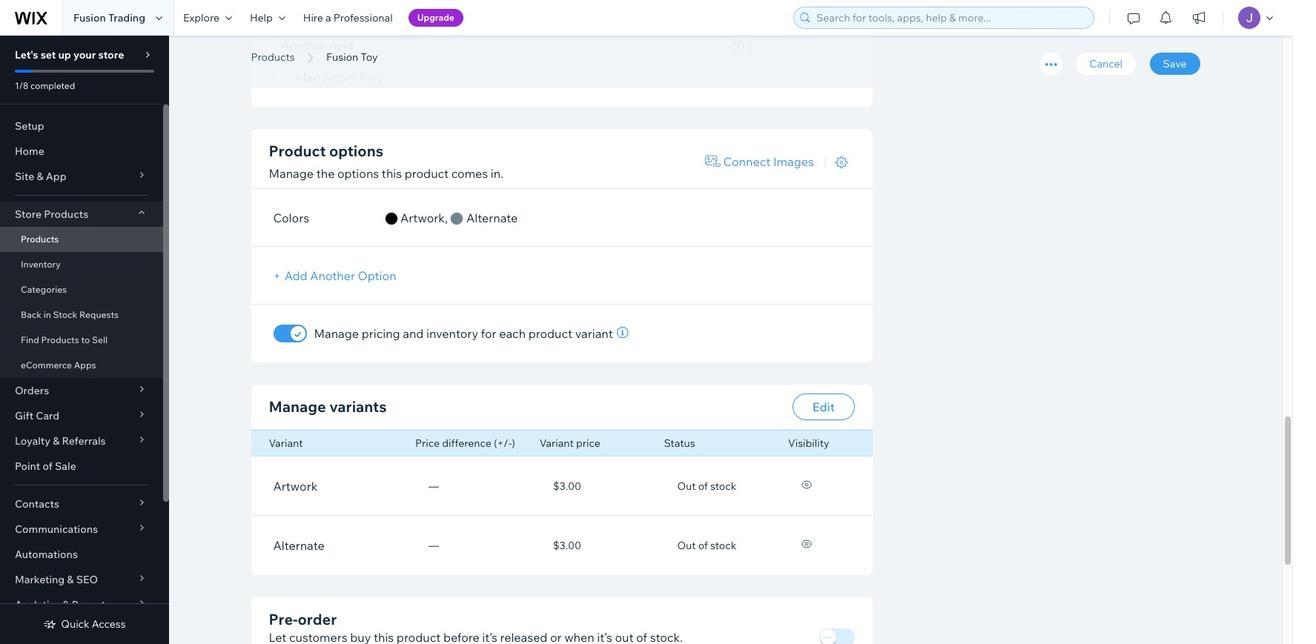 Task type: vqa. For each thing, say whether or not it's contained in the screenshot.
Products link within the Fusion Toy form
yes



Task type: describe. For each thing, give the bounding box(es) containing it.
sidebar element
[[0, 36, 169, 645]]

analytics & reports
[[15, 599, 111, 612]]

pricing
[[362, 327, 400, 342]]

— for alternate
[[429, 540, 439, 553]]

stock for artwork
[[711, 480, 737, 494]]

option
[[358, 268, 397, 283]]

products link inside fusion toy form
[[244, 50, 302, 65]]

setup link
[[0, 113, 163, 139]]

0 vertical spatial artwork
[[401, 211, 445, 225]]

point of sale
[[15, 460, 76, 473]]

products inside fusion toy form
[[251, 50, 295, 64]]

categories
[[21, 284, 67, 295]]

help
[[250, 11, 273, 24]]

e.g., "What would you like engraved on your watch?" text field
[[273, 32, 701, 59]]

fusion up mandatory field
[[326, 50, 359, 64]]

link images image
[[706, 156, 721, 168]]

1/8
[[15, 80, 28, 91]]

add another option button
[[273, 263, 414, 289]]

variant for variant price
[[540, 437, 574, 451]]

inventory
[[427, 327, 478, 342]]

loyalty & referrals
[[15, 435, 106, 448]]

0 vertical spatial alternate
[[467, 211, 518, 225]]

1 vertical spatial alternate
[[273, 539, 325, 554]]

back
[[21, 309, 42, 320]]

completed
[[30, 80, 75, 91]]

setup
[[15, 119, 44, 133]]

price
[[576, 437, 601, 451]]

visibility
[[789, 437, 830, 451]]

inventory
[[21, 259, 61, 270]]

connect images
[[724, 155, 814, 169]]

help button
[[241, 0, 294, 36]]

the
[[316, 166, 335, 181]]

product for options
[[405, 166, 449, 181]]

let's
[[15, 48, 38, 62]]

,
[[445, 211, 448, 225]]

in.
[[491, 166, 504, 181]]

variant for variant
[[269, 437, 303, 451]]

variant price
[[540, 437, 601, 451]]

site & app
[[15, 170, 66, 183]]

product
[[269, 142, 326, 161]]

add
[[285, 268, 308, 283]]

manage for manage pricing and inventory for each product variant
[[314, 327, 359, 342]]

0 vertical spatial options
[[329, 142, 383, 161]]

fusion left trading
[[73, 11, 106, 24]]

referrals
[[62, 435, 106, 448]]

1 vertical spatial options
[[337, 166, 379, 181]]

field
[[359, 70, 384, 85]]

product options manage the options this product comes in.
[[269, 142, 504, 181]]

manage pricing and inventory for each product variant
[[314, 327, 613, 342]]

of inside the sidebar element
[[43, 460, 53, 473]]

contacts button
[[0, 492, 163, 517]]

save
[[1164, 57, 1187, 70]]

& for loyalty
[[53, 435, 60, 448]]

up
[[58, 48, 71, 62]]

find products to sell link
[[0, 328, 163, 353]]

loyalty
[[15, 435, 50, 448]]

sell
[[92, 335, 108, 346]]

explore
[[183, 11, 220, 24]]

to
[[81, 335, 90, 346]]

professional
[[334, 11, 393, 24]]

communications button
[[0, 517, 163, 542]]

fusion toy up mandatory field
[[326, 50, 378, 64]]

cancel button
[[1077, 53, 1136, 75]]

edit button
[[793, 394, 855, 421]]

and
[[403, 327, 424, 342]]

variants
[[329, 398, 387, 416]]

find
[[21, 335, 39, 346]]

— for artwork
[[429, 480, 439, 494]]

ecommerce apps link
[[0, 353, 163, 378]]

1/8 completed
[[15, 80, 75, 91]]

this
[[382, 166, 402, 181]]

orders
[[15, 384, 49, 398]]

images
[[774, 155, 814, 169]]

variant
[[575, 327, 613, 342]]

reports
[[72, 599, 111, 612]]

$3.00 for alternate
[[553, 540, 582, 553]]

home link
[[0, 139, 163, 164]]

analytics
[[15, 599, 60, 612]]

inventory link
[[0, 252, 163, 277]]

trading
[[108, 11, 145, 24]]

fusion trading
[[73, 11, 145, 24]]

automations
[[15, 548, 78, 562]]

& for marketing
[[67, 573, 74, 587]]

out of stock for alternate
[[678, 540, 737, 553]]

quick access
[[61, 618, 126, 631]]

products inside "find products to sell" link
[[41, 335, 79, 346]]

hire a professional
[[303, 11, 393, 24]]

products up inventory
[[21, 234, 59, 245]]



Task type: locate. For each thing, give the bounding box(es) containing it.
manage variants
[[269, 398, 387, 416]]

point of sale link
[[0, 454, 163, 479]]

2 out of stock from the top
[[678, 540, 737, 553]]

1 vertical spatial product
[[529, 327, 573, 342]]

contacts
[[15, 498, 59, 511]]

$3.00 for artwork
[[553, 480, 582, 494]]

2 variant from the left
[[540, 437, 574, 451]]

mandatory field
[[296, 70, 384, 85]]

& inside loyalty & referrals popup button
[[53, 435, 60, 448]]

each
[[499, 327, 526, 342]]

difference
[[442, 437, 492, 451]]

1 vertical spatial artwork
[[273, 480, 318, 494]]

0 horizontal spatial products link
[[0, 227, 163, 252]]

& inside site & app popup button
[[37, 170, 43, 183]]

upgrade
[[417, 12, 455, 23]]

1 variant from the left
[[269, 437, 303, 451]]

site & app button
[[0, 164, 163, 189]]

marketing & seo
[[15, 573, 98, 587]]

1 vertical spatial out
[[678, 540, 696, 553]]

1 vertical spatial manage
[[314, 327, 359, 342]]

1 out from the top
[[678, 480, 696, 494]]

out of stock for artwork
[[678, 480, 737, 494]]

of for alternate
[[699, 540, 708, 553]]

product inside product options manage the options this product comes in.
[[405, 166, 449, 181]]

variant left price
[[540, 437, 574, 451]]

for
[[481, 327, 497, 342]]

marketing
[[15, 573, 65, 587]]

info tooltip image
[[617, 327, 629, 339]]

&
[[37, 170, 43, 183], [53, 435, 60, 448], [67, 573, 74, 587], [63, 599, 69, 612]]

1 out of stock from the top
[[678, 480, 737, 494]]

)
[[512, 437, 515, 451]]

communications
[[15, 523, 98, 536]]

products up the ecommerce apps
[[41, 335, 79, 346]]

manage down the product
[[269, 166, 314, 181]]

products inside store products dropdown button
[[44, 208, 88, 221]]

comes
[[452, 166, 488, 181]]

find products to sell
[[21, 335, 108, 346]]

1 — from the top
[[429, 480, 439, 494]]

2 vertical spatial of
[[699, 540, 708, 553]]

quick
[[61, 618, 90, 631]]

manage inside product options manage the options this product comes in.
[[269, 166, 314, 181]]

upgrade button
[[408, 9, 464, 27]]

options
[[329, 142, 383, 161], [337, 166, 379, 181]]

app
[[46, 170, 66, 183]]

store
[[15, 208, 42, 221]]

& right loyalty
[[53, 435, 60, 448]]

1 horizontal spatial product
[[529, 327, 573, 342]]

fusion toy form
[[169, 0, 1294, 645]]

& inside analytics & reports dropdown button
[[63, 599, 69, 612]]

1 vertical spatial out of stock
[[678, 540, 737, 553]]

connect
[[724, 155, 771, 169]]

manage left pricing
[[314, 327, 359, 342]]

0 vertical spatial out
[[678, 480, 696, 494]]

product for pricing
[[529, 327, 573, 342]]

variant down 'manage variants'
[[269, 437, 303, 451]]

alternate
[[467, 211, 518, 225], [273, 539, 325, 554]]

products right store
[[44, 208, 88, 221]]

seo
[[76, 573, 98, 587]]

gift
[[15, 409, 33, 423]]

& inside marketing & seo popup button
[[67, 573, 74, 587]]

0 vertical spatial $3.00
[[553, 480, 582, 494]]

options up the
[[329, 142, 383, 161]]

pre-order
[[269, 611, 337, 629]]

gift card button
[[0, 404, 163, 429]]

manage for manage variants
[[269, 398, 326, 416]]

out of stock
[[678, 480, 737, 494], [678, 540, 737, 553]]

back in stock requests
[[21, 309, 119, 320]]

price difference (+/-)
[[415, 437, 515, 451]]

fusion
[[73, 11, 106, 24], [251, 32, 336, 65], [326, 50, 359, 64]]

access
[[92, 618, 126, 631]]

apps
[[74, 360, 96, 371]]

products link down help 'button'
[[244, 50, 302, 65]]

& up quick
[[63, 599, 69, 612]]

in
[[44, 309, 51, 320]]

alternate down "in."
[[467, 211, 518, 225]]

0 vertical spatial manage
[[269, 166, 314, 181]]

0 horizontal spatial product
[[405, 166, 449, 181]]

product right each
[[529, 327, 573, 342]]

of for artwork
[[699, 480, 708, 494]]

options right the
[[337, 166, 379, 181]]

0 vertical spatial product
[[405, 166, 449, 181]]

2 $3.00 from the top
[[553, 540, 582, 553]]

1 vertical spatial stock
[[711, 540, 737, 553]]

2 out from the top
[[678, 540, 696, 553]]

0 horizontal spatial artwork
[[273, 480, 318, 494]]

site
[[15, 170, 34, 183]]

1 $3.00 from the top
[[553, 480, 582, 494]]

product right this
[[405, 166, 449, 181]]

automations link
[[0, 542, 163, 567]]

1 horizontal spatial products link
[[244, 50, 302, 65]]

alternate up pre-order
[[273, 539, 325, 554]]

products down help 'button'
[[251, 50, 295, 64]]

mandatory
[[296, 70, 357, 85]]

colors
[[273, 211, 309, 225]]

None number field
[[723, 32, 801, 59]]

0 vertical spatial —
[[429, 480, 439, 494]]

—
[[429, 480, 439, 494], [429, 540, 439, 553]]

fusion toy
[[251, 32, 387, 65], [326, 50, 378, 64]]

1 vertical spatial —
[[429, 540, 439, 553]]

out for alternate
[[678, 540, 696, 553]]

1 horizontal spatial alternate
[[467, 211, 518, 225]]

(+/-
[[494, 437, 512, 451]]

categories link
[[0, 277, 163, 303]]

requests
[[79, 309, 119, 320]]

1 horizontal spatial artwork
[[401, 211, 445, 225]]

0 horizontal spatial variant
[[269, 437, 303, 451]]

status
[[664, 437, 696, 451]]

stock for alternate
[[711, 540, 737, 553]]

& for site
[[37, 170, 43, 183]]

1 horizontal spatial variant
[[540, 437, 574, 451]]

ecommerce
[[21, 360, 72, 371]]

1 vertical spatial of
[[699, 480, 708, 494]]

store products button
[[0, 202, 163, 227]]

2 — from the top
[[429, 540, 439, 553]]

sale
[[55, 460, 76, 473]]

2 vertical spatial manage
[[269, 398, 326, 416]]

hire
[[303, 11, 323, 24]]

& left seo on the left
[[67, 573, 74, 587]]

& for analytics
[[63, 599, 69, 612]]

0 horizontal spatial alternate
[[273, 539, 325, 554]]

pre-
[[269, 611, 298, 629]]

connect images button
[[697, 149, 823, 175]]

store
[[98, 48, 124, 62]]

0 vertical spatial out of stock
[[678, 480, 737, 494]]

a
[[326, 11, 331, 24]]

Search for tools, apps, help & more... field
[[812, 7, 1090, 28]]

edit
[[813, 400, 835, 415]]

1 vertical spatial $3.00
[[553, 540, 582, 553]]

products link inside the sidebar element
[[0, 227, 163, 252]]

cancel
[[1090, 57, 1123, 70]]

manage left variants
[[269, 398, 326, 416]]

0 vertical spatial products link
[[244, 50, 302, 65]]

$3.00
[[553, 480, 582, 494], [553, 540, 582, 553]]

products
[[251, 50, 295, 64], [44, 208, 88, 221], [21, 234, 59, 245], [41, 335, 79, 346]]

order
[[298, 611, 337, 629]]

2 stock from the top
[[711, 540, 737, 553]]

of
[[43, 460, 53, 473], [699, 480, 708, 494], [699, 540, 708, 553]]

home
[[15, 145, 44, 158]]

none number field inside fusion toy form
[[723, 32, 801, 59]]

1 vertical spatial products link
[[0, 227, 163, 252]]

card
[[36, 409, 59, 423]]

stock
[[53, 309, 77, 320]]

fusion down hire
[[251, 32, 336, 65]]

store products
[[15, 208, 88, 221]]

product
[[405, 166, 449, 181], [529, 327, 573, 342]]

fusion toy up mandatory
[[251, 32, 387, 65]]

another
[[310, 268, 355, 283]]

1 stock from the top
[[711, 480, 737, 494]]

0 vertical spatial stock
[[711, 480, 737, 494]]

add another option
[[285, 268, 397, 283]]

out for artwork
[[678, 480, 696, 494]]

products link down store products
[[0, 227, 163, 252]]

manage
[[269, 166, 314, 181], [314, 327, 359, 342], [269, 398, 326, 416]]

0 vertical spatial of
[[43, 460, 53, 473]]

price
[[415, 437, 440, 451]]

& right site at the top of the page
[[37, 170, 43, 183]]



